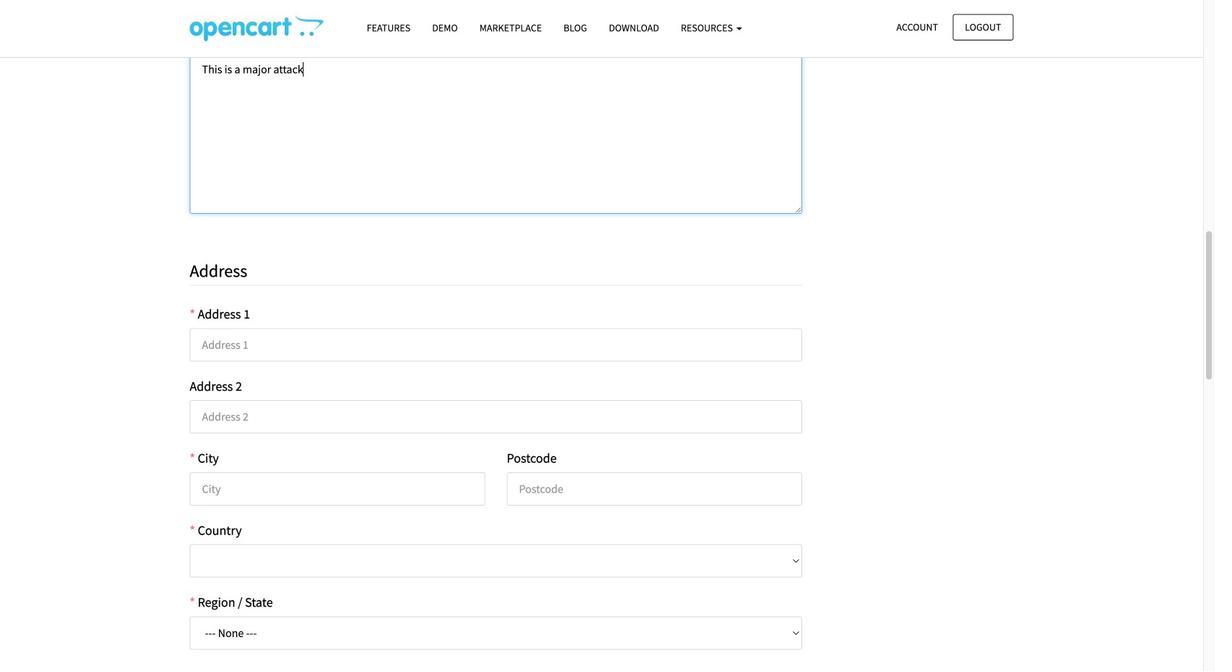 Task type: locate. For each thing, give the bounding box(es) containing it.
square image
[[493, 17, 502, 27]]

City text field
[[190, 473, 485, 506]]

Postcode text field
[[507, 473, 802, 506]]



Task type: describe. For each thing, give the bounding box(es) containing it.
Address 2 text field
[[190, 401, 802, 434]]

Long description about your company text field
[[190, 54, 802, 214]]

camera image
[[652, 17, 663, 27]]

Address 1 text field
[[190, 328, 802, 362]]

text height image
[[438, 17, 448, 27]]

list image
[[615, 17, 625, 27]]

underline image
[[301, 17, 309, 27]]

italic image
[[271, 17, 277, 27]]

code image
[[366, 17, 377, 27]]

bold image
[[239, 17, 247, 27]]

eye image
[[202, 17, 212, 27]]

partner account image
[[190, 15, 324, 41]]

link image
[[689, 17, 699, 27]]

list ol image
[[581, 17, 591, 27]]

strikethrough image
[[401, 17, 411, 27]]

youtube play image
[[726, 17, 736, 27]]



Task type: vqa. For each thing, say whether or not it's contained in the screenshot.
vision.
no



